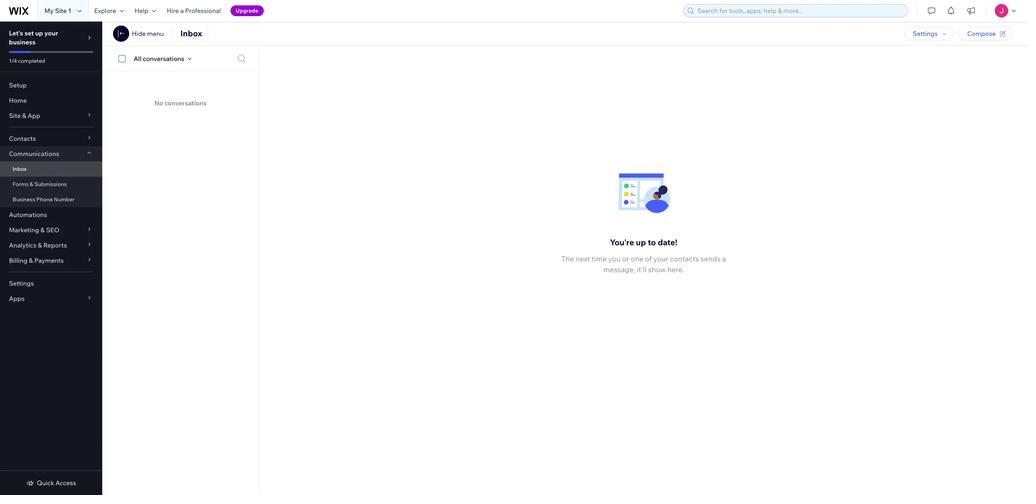 Task type: vqa. For each thing, say whether or not it's contained in the screenshot.
the 3/8 completed
no



Task type: describe. For each thing, give the bounding box(es) containing it.
site & app button
[[0, 108, 102, 123]]

no conversations
[[154, 99, 207, 107]]

hide menu
[[132, 30, 164, 38]]

& for billing
[[29, 257, 33, 265]]

contacts button
[[0, 131, 102, 146]]

marketing & seo
[[9, 226, 59, 234]]

0 horizontal spatial a
[[180, 7, 184, 15]]

you
[[609, 255, 621, 264]]

next
[[576, 255, 590, 264]]

reports
[[43, 242, 67, 250]]

& for site
[[22, 112, 26, 120]]

app
[[28, 112, 40, 120]]

settings for settings "link"
[[9, 280, 34, 288]]

1
[[68, 7, 71, 15]]

forms
[[13, 181, 28, 188]]

analytics & reports
[[9, 242, 67, 250]]

let's set up your business
[[9, 29, 58, 46]]

& for marketing
[[41, 226, 45, 234]]

inbox link
[[0, 162, 102, 177]]

inbox inside sidebar "element"
[[13, 166, 27, 172]]

compose
[[968, 30, 997, 38]]

billing & payments
[[9, 257, 64, 265]]

date!
[[658, 237, 678, 248]]

all conversations
[[134, 55, 184, 63]]

number
[[54, 196, 75, 203]]

hide menu button down help button
[[132, 30, 164, 38]]

hire a professional
[[167, 7, 221, 15]]

sidebar element
[[0, 22, 102, 496]]

forms & submissions
[[13, 181, 67, 188]]

explore
[[94, 7, 116, 15]]

contacts
[[671, 255, 699, 264]]

upgrade
[[236, 7, 258, 14]]

phone
[[36, 196, 53, 203]]

access
[[56, 479, 76, 487]]

contacts
[[9, 135, 36, 143]]

seo
[[46, 226, 59, 234]]

site & app
[[9, 112, 40, 120]]

conversations for no conversations
[[165, 99, 207, 107]]

you're
[[610, 237, 635, 248]]

sends
[[701, 255, 721, 264]]

automations link
[[0, 207, 102, 223]]

one
[[631, 255, 644, 264]]

no
[[154, 99, 163, 107]]

home
[[9, 97, 27, 105]]

communications button
[[0, 146, 102, 162]]

1/4
[[9, 57, 17, 64]]

let's
[[9, 29, 23, 37]]

marketing
[[9, 226, 39, 234]]

hire a professional link
[[161, 0, 226, 22]]

1 horizontal spatial site
[[55, 7, 67, 15]]

quick access button
[[26, 479, 76, 487]]

& for analytics
[[38, 242, 42, 250]]

or
[[623, 255, 630, 264]]

settings link
[[0, 276, 102, 291]]

1 horizontal spatial up
[[636, 237, 646, 248]]

1 horizontal spatial inbox
[[181, 28, 202, 39]]

setup link
[[0, 78, 102, 93]]

set
[[25, 29, 34, 37]]

conversations for all conversations
[[143, 55, 184, 63]]

analytics & reports button
[[0, 238, 102, 253]]

payments
[[34, 257, 64, 265]]

setup
[[9, 81, 27, 89]]

business
[[9, 38, 36, 46]]



Task type: locate. For each thing, give the bounding box(es) containing it.
hire
[[167, 7, 179, 15]]

billing
[[9, 257, 27, 265]]

site down home
[[9, 112, 21, 120]]

a right sends
[[723, 255, 727, 264]]

0 vertical spatial settings
[[914, 30, 938, 38]]

a
[[180, 7, 184, 15], [723, 255, 727, 264]]

quick
[[37, 479, 54, 487]]

your
[[44, 29, 58, 37], [654, 255, 669, 264]]

help
[[135, 7, 148, 15]]

the next time you or one of your contacts sends a message, it'll show here.
[[562, 255, 727, 274]]

up left to
[[636, 237, 646, 248]]

here.
[[668, 265, 685, 274]]

& right billing
[[29, 257, 33, 265]]

submissions
[[34, 181, 67, 188]]

billing & payments button
[[0, 253, 102, 268]]

settings inside settings "link"
[[9, 280, 34, 288]]

message,
[[604, 265, 636, 274]]

automations
[[9, 211, 47, 219]]

& inside billing & payments popup button
[[29, 257, 33, 265]]

0 vertical spatial your
[[44, 29, 58, 37]]

hide
[[132, 30, 146, 38]]

0 vertical spatial a
[[180, 7, 184, 15]]

0 horizontal spatial your
[[44, 29, 58, 37]]

menu
[[147, 30, 164, 38]]

marketing & seo button
[[0, 223, 102, 238]]

site left 1
[[55, 7, 67, 15]]

1 horizontal spatial your
[[654, 255, 669, 264]]

my
[[44, 7, 54, 15]]

forms & submissions link
[[0, 177, 102, 192]]

help button
[[129, 0, 161, 22]]

settings inside settings button
[[914, 30, 938, 38]]

a right hire
[[180, 7, 184, 15]]

settings
[[914, 30, 938, 38], [9, 280, 34, 288]]

you're up to date!
[[610, 237, 678, 248]]

inbox
[[181, 28, 202, 39], [13, 166, 27, 172]]

1 vertical spatial conversations
[[165, 99, 207, 107]]

up right "set"
[[35, 29, 43, 37]]

my site 1
[[44, 7, 71, 15]]

all
[[134, 55, 142, 63]]

1 vertical spatial your
[[654, 255, 669, 264]]

1/4 completed
[[9, 57, 45, 64]]

None checkbox
[[114, 53, 134, 64]]

hide menu button
[[113, 26, 164, 42], [132, 30, 164, 38]]

1 horizontal spatial settings
[[914, 30, 938, 38]]

settings for settings button
[[914, 30, 938, 38]]

& inside analytics & reports dropdown button
[[38, 242, 42, 250]]

quick access
[[37, 479, 76, 487]]

business phone number
[[13, 196, 75, 203]]

conversations right all
[[143, 55, 184, 63]]

1 vertical spatial up
[[636, 237, 646, 248]]

1 vertical spatial a
[[723, 255, 727, 264]]

business phone number link
[[0, 192, 102, 207]]

hide menu button down help
[[113, 26, 164, 42]]

up inside the let's set up your business
[[35, 29, 43, 37]]

& right forms
[[30, 181, 33, 188]]

site inside dropdown button
[[9, 112, 21, 120]]

& inside forms & submissions link
[[30, 181, 33, 188]]

up
[[35, 29, 43, 37], [636, 237, 646, 248]]

inbox down hire a professional link
[[181, 28, 202, 39]]

site
[[55, 7, 67, 15], [9, 112, 21, 120]]

your up show
[[654, 255, 669, 264]]

your inside the next time you or one of your contacts sends a message, it'll show here.
[[654, 255, 669, 264]]

your right "set"
[[44, 29, 58, 37]]

it'll
[[637, 265, 647, 274]]

inbox up forms
[[13, 166, 27, 172]]

1 vertical spatial site
[[9, 112, 21, 120]]

communications
[[9, 150, 59, 158]]

1 vertical spatial inbox
[[13, 166, 27, 172]]

a inside the next time you or one of your contacts sends a message, it'll show here.
[[723, 255, 727, 264]]

& for forms
[[30, 181, 33, 188]]

conversations right no
[[165, 99, 207, 107]]

time
[[592, 255, 607, 264]]

apps button
[[0, 291, 102, 307]]

upgrade button
[[231, 5, 264, 16]]

Search for tools, apps, help & more... field
[[695, 4, 905, 17]]

0 horizontal spatial site
[[9, 112, 21, 120]]

completed
[[18, 57, 45, 64]]

0 vertical spatial conversations
[[143, 55, 184, 63]]

show
[[649, 265, 666, 274]]

analytics
[[9, 242, 36, 250]]

& inside marketing & seo dropdown button
[[41, 226, 45, 234]]

0 vertical spatial inbox
[[181, 28, 202, 39]]

0 horizontal spatial settings
[[9, 280, 34, 288]]

conversations
[[143, 55, 184, 63], [165, 99, 207, 107]]

apps
[[9, 295, 25, 303]]

0 vertical spatial up
[[35, 29, 43, 37]]

& left app
[[22, 112, 26, 120]]

professional
[[185, 7, 221, 15]]

business
[[13, 196, 35, 203]]

settings button
[[905, 27, 955, 40]]

1 vertical spatial settings
[[9, 280, 34, 288]]

your inside the let's set up your business
[[44, 29, 58, 37]]

0 horizontal spatial inbox
[[13, 166, 27, 172]]

to
[[648, 237, 656, 248]]

& left reports
[[38, 242, 42, 250]]

1 horizontal spatial a
[[723, 255, 727, 264]]

home link
[[0, 93, 102, 108]]

0 vertical spatial site
[[55, 7, 67, 15]]

& inside site & app dropdown button
[[22, 112, 26, 120]]

& left seo
[[41, 226, 45, 234]]

&
[[22, 112, 26, 120], [30, 181, 33, 188], [41, 226, 45, 234], [38, 242, 42, 250], [29, 257, 33, 265]]

of
[[646, 255, 652, 264]]

0 horizontal spatial up
[[35, 29, 43, 37]]

compose button
[[960, 27, 1013, 40]]

the
[[562, 255, 574, 264]]



